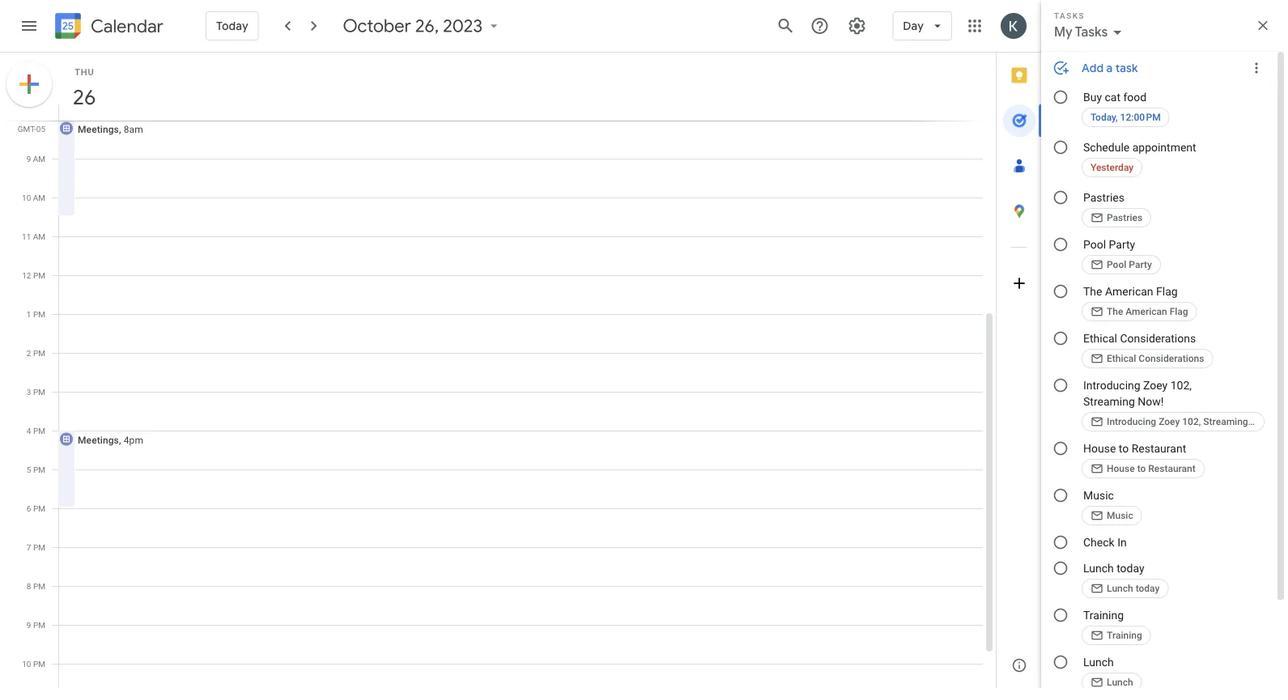 Task type: locate. For each thing, give the bounding box(es) containing it.
2 , from the top
[[119, 434, 121, 446]]

meetings
[[78, 123, 119, 135], [78, 434, 119, 446]]

pm
[[33, 270, 45, 280], [33, 309, 45, 319], [33, 348, 45, 358], [33, 387, 45, 397], [33, 426, 45, 436], [33, 465, 45, 475], [33, 504, 45, 513], [33, 543, 45, 552], [33, 581, 45, 591], [33, 620, 45, 630], [33, 659, 45, 669]]

2
[[27, 348, 31, 358]]

10
[[22, 193, 31, 202], [22, 659, 31, 669]]

8 am
[[26, 115, 45, 125]]

am right 11 at the left of the page
[[33, 232, 45, 241]]

1 8 from the top
[[26, 115, 31, 125]]

2 am from the top
[[33, 154, 45, 164]]

9 for 9 am
[[26, 154, 31, 164]]

26,
[[415, 15, 439, 37]]

,
[[119, 123, 121, 135], [119, 434, 121, 446]]

today
[[216, 19, 248, 33]]

10 down 9 pm
[[22, 659, 31, 669]]

0 vertical spatial meetings
[[78, 123, 119, 135]]

tab list
[[997, 53, 1042, 643]]

0 vertical spatial 8
[[26, 115, 31, 125]]

2 9 from the top
[[27, 620, 31, 630]]

8 left 05
[[26, 115, 31, 125]]

05
[[36, 124, 45, 134]]

1
[[27, 309, 31, 319]]

8 for 8 am
[[26, 115, 31, 125]]

1 10 from the top
[[22, 193, 31, 202]]

11
[[22, 232, 31, 241]]

pm right "3"
[[33, 387, 45, 397]]

5 pm from the top
[[33, 426, 45, 436]]

pm for 4 pm
[[33, 426, 45, 436]]

meetings down thursday, october 26 element
[[78, 123, 119, 135]]

pm for 3 pm
[[33, 387, 45, 397]]

10 up 11 at the left of the page
[[22, 193, 31, 202]]

8 pm from the top
[[33, 543, 45, 552]]

6 pm from the top
[[33, 465, 45, 475]]

6 pm
[[27, 504, 45, 513]]

1 vertical spatial 8
[[27, 581, 31, 591]]

pm right 7 at the left bottom of page
[[33, 543, 45, 552]]

9 pm from the top
[[33, 581, 45, 591]]

3 pm from the top
[[33, 348, 45, 358]]

4 pm from the top
[[33, 387, 45, 397]]

8
[[26, 115, 31, 125], [27, 581, 31, 591]]

am for 11 am
[[33, 232, 45, 241]]

1 , from the top
[[119, 123, 121, 135]]

pm for 8 pm
[[33, 581, 45, 591]]

pm for 5 pm
[[33, 465, 45, 475]]

9
[[26, 154, 31, 164], [27, 620, 31, 630]]

10 pm from the top
[[33, 620, 45, 630]]

26
[[72, 84, 95, 111]]

8 pm
[[27, 581, 45, 591]]

1 meetings from the top
[[78, 123, 119, 135]]

11 pm from the top
[[33, 659, 45, 669]]

pm for 1 pm
[[33, 309, 45, 319]]

thu 26
[[72, 67, 95, 111]]

october
[[343, 15, 411, 37]]

4 am from the top
[[33, 232, 45, 241]]

2 8 from the top
[[27, 581, 31, 591]]

am
[[33, 115, 45, 125], [33, 154, 45, 164], [33, 193, 45, 202], [33, 232, 45, 241]]

pm up 9 pm
[[33, 581, 45, 591]]

1 pm
[[27, 309, 45, 319]]

pm right 1
[[33, 309, 45, 319]]

, left 8am
[[119, 123, 121, 135]]

8 down 7 at the left bottom of page
[[27, 581, 31, 591]]

meetings for meetings , 4pm
[[78, 434, 119, 446]]

settings menu image
[[847, 16, 867, 36]]

am up the 9 am
[[33, 115, 45, 125]]

pm right 12
[[33, 270, 45, 280]]

7 pm from the top
[[33, 504, 45, 513]]

2023
[[443, 15, 483, 37]]

12 pm
[[22, 270, 45, 280]]

6
[[27, 504, 31, 513]]

1 vertical spatial ,
[[119, 434, 121, 446]]

gmt-05
[[18, 124, 45, 134]]

october 26, 2023 button
[[337, 15, 509, 37]]

2 meetings from the top
[[78, 434, 119, 446]]

10 pm
[[22, 659, 45, 669]]

12
[[22, 270, 31, 280]]

pm right 2
[[33, 348, 45, 358]]

0 vertical spatial 9
[[26, 154, 31, 164]]

pm right 6
[[33, 504, 45, 513]]

3 am from the top
[[33, 193, 45, 202]]

am down 05
[[33, 154, 45, 164]]

1 vertical spatial meetings
[[78, 434, 119, 446]]

9 up 10 pm on the left of the page
[[27, 620, 31, 630]]

1 vertical spatial 10
[[22, 659, 31, 669]]

pm down 8 pm
[[33, 620, 45, 630]]

2 pm from the top
[[33, 309, 45, 319]]

4 pm
[[27, 426, 45, 436]]

1 9 from the top
[[26, 154, 31, 164]]

9 down gmt-
[[26, 154, 31, 164]]

5
[[27, 465, 31, 475]]

1 pm from the top
[[33, 270, 45, 280]]

day button
[[893, 6, 952, 45]]

meetings left the 4pm
[[78, 434, 119, 446]]

calendar element
[[52, 10, 163, 45]]

, left the 4pm
[[119, 434, 121, 446]]

11 am
[[22, 232, 45, 241]]

0 vertical spatial ,
[[119, 123, 121, 135]]

8 for 8 pm
[[27, 581, 31, 591]]

pm down 9 pm
[[33, 659, 45, 669]]

1 am from the top
[[33, 115, 45, 125]]

1 vertical spatial 9
[[27, 620, 31, 630]]

pm right 5
[[33, 465, 45, 475]]

4
[[27, 426, 31, 436]]

pm right 4
[[33, 426, 45, 436]]

am down the 9 am
[[33, 193, 45, 202]]

pm for 9 pm
[[33, 620, 45, 630]]

3 pm
[[27, 387, 45, 397]]

7
[[27, 543, 31, 552]]

am for 9 am
[[33, 154, 45, 164]]

7 pm
[[27, 543, 45, 552]]

0 vertical spatial 10
[[22, 193, 31, 202]]

pm for 12 pm
[[33, 270, 45, 280]]

26 column header
[[58, 53, 983, 121]]

2 10 from the top
[[22, 659, 31, 669]]



Task type: describe. For each thing, give the bounding box(es) containing it.
2 pm
[[27, 348, 45, 358]]

10 for 10 pm
[[22, 659, 31, 669]]

4pm
[[124, 434, 143, 446]]

side panel section
[[996, 53, 1042, 688]]

meetings for meetings , 8am
[[78, 123, 119, 135]]

9 pm
[[27, 620, 45, 630]]

today button
[[206, 6, 259, 45]]

26 grid
[[0, 53, 996, 688]]

, for 4pm
[[119, 434, 121, 446]]

calendar
[[91, 15, 163, 38]]

thursday, october 26 element
[[66, 79, 103, 116]]

meetings , 4pm
[[78, 434, 143, 446]]

9 for 9 pm
[[27, 620, 31, 630]]

october 26, 2023
[[343, 15, 483, 37]]

5 pm
[[27, 465, 45, 475]]

pm for 6 pm
[[33, 504, 45, 513]]

pm for 2 pm
[[33, 348, 45, 358]]

3
[[27, 387, 31, 397]]

am for 8 am
[[33, 115, 45, 125]]

, for 8am
[[119, 123, 121, 135]]

gmt-
[[18, 124, 36, 134]]

day
[[903, 19, 924, 33]]

tab list inside the side panel section
[[997, 53, 1042, 643]]

meetings , 8am
[[78, 123, 143, 135]]

am for 10 am
[[33, 193, 45, 202]]

thu
[[75, 67, 94, 77]]

9 am
[[26, 154, 45, 164]]

8am
[[124, 123, 143, 135]]

pm for 7 pm
[[33, 543, 45, 552]]

10 for 10 am
[[22, 193, 31, 202]]

pm for 10 pm
[[33, 659, 45, 669]]

main drawer image
[[19, 16, 39, 36]]

calendar heading
[[87, 15, 163, 38]]

10 am
[[22, 193, 45, 202]]



Task type: vqa. For each thing, say whether or not it's contained in the screenshot.
9 associated with 9 AM
yes



